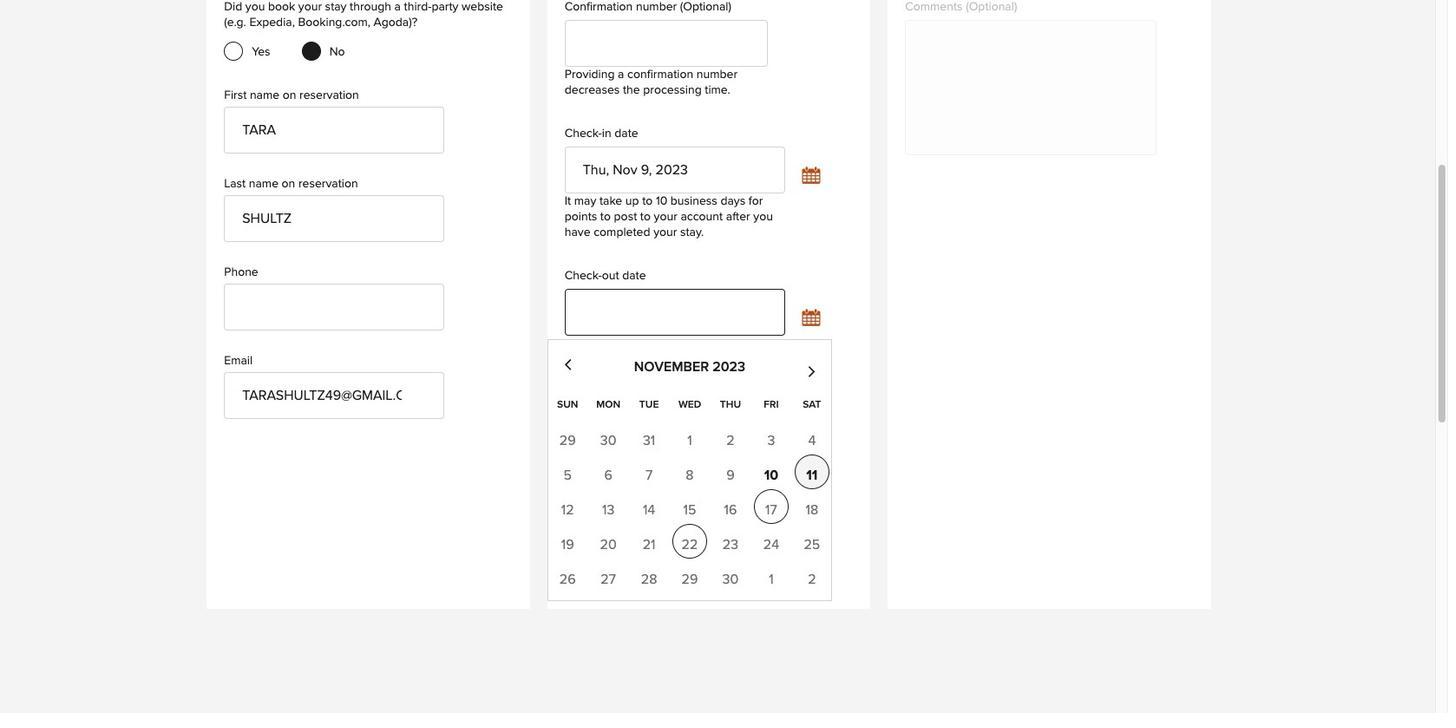 Task type: vqa. For each thing, say whether or not it's contained in the screenshot.
second trigger image from left
no



Task type: describe. For each thing, give the bounding box(es) containing it.
name for hotel
[[597, 352, 626, 364]]

first
[[224, 90, 247, 102]]

sat, nov 25, 2023 cell
[[804, 538, 820, 552]]

last name on reservation
[[224, 178, 358, 190]]

13
[[602, 503, 615, 517]]

do
[[565, 442, 580, 454]]

thu, nov 2, 2023 cell
[[727, 434, 735, 448]]

wed, nov 29, 2023 cell
[[682, 573, 698, 587]]

third-
[[404, 1, 432, 13]]

number inside providing a confirmation number decreases the processing time.
[[697, 69, 738, 81]]

reservation for first name on reservation
[[300, 90, 359, 102]]

6
[[604, 469, 613, 482]]

wed, nov 8, 2023 cell
[[686, 469, 694, 482]]

thu, nov 16, 2023 cell
[[724, 503, 737, 517]]

where can i get my bill? link
[[565, 457, 692, 479]]

Check-out date text field
[[565, 289, 785, 336]]

to right "up"
[[642, 195, 653, 208]]

2 (optional) from the left
[[966, 1, 1018, 13]]

thu
[[720, 400, 741, 410]]

email
[[224, 355, 253, 367]]

decreases
[[565, 84, 620, 96]]

grid containing 29
[[547, 386, 833, 594]]

processing
[[643, 84, 702, 96]]

name for last
[[249, 178, 279, 190]]

hotel
[[565, 352, 594, 364]]

5
[[564, 469, 572, 482]]

a inside did you book your stay through a third-party website (e.g. expedia, booking.com, agoda)?
[[395, 1, 401, 13]]

Last name on reservation text field
[[224, 195, 445, 242]]

31
[[643, 434, 656, 448]]

did you book your stay through a third-party website (e.g. expedia, booking.com, agoda)?
[[224, 1, 503, 29]]

a for yes, i have a paper copy
[[652, 528, 659, 540]]

your down business
[[654, 211, 678, 223]]

2 for "sat, dec 2, 2023" 'cell' on the bottom right
[[808, 573, 816, 587]]

not
[[637, 558, 654, 570]]

mon, nov 6, 2023 cell
[[604, 469, 613, 482]]

confirmation
[[565, 1, 633, 13]]

9
[[727, 469, 735, 482]]

11
[[807, 469, 818, 482]]

november
[[634, 360, 709, 374]]

wed, nov 22, 2023 cell
[[673, 524, 707, 559]]

may
[[574, 195, 597, 208]]

yes, i have a paper copy element
[[565, 525, 853, 544]]

14
[[643, 503, 656, 517]]

your inside do you have a copy of your hotel bill? where can i get my bill?
[[687, 442, 711, 454]]

your inside did you book your stay through a third-party website (e.g. expedia, booking.com, agoda)?
[[298, 1, 322, 13]]

30 for the thu, nov 30, 2023 cell
[[723, 573, 739, 587]]

digital
[[662, 498, 694, 511]]

did
[[224, 1, 242, 13]]

stay.
[[680, 227, 704, 239]]

8
[[686, 469, 694, 482]]

book
[[268, 1, 295, 13]]

of
[[674, 442, 684, 454]]

to right post
[[640, 211, 651, 223]]

10 inside "it may take up to 10 business days for points to post to your account after you have completed your stay."
[[656, 195, 668, 208]]

it
[[565, 195, 571, 208]]

party
[[432, 1, 459, 13]]

sat
[[803, 400, 822, 410]]

sun, nov 5, 2023 cell
[[564, 469, 572, 482]]

yes
[[252, 46, 270, 58]]

mon, nov 27, 2023 cell
[[601, 573, 616, 587]]

sun, nov 12, 2023 cell
[[561, 503, 574, 517]]

mon
[[596, 400, 621, 410]]

name for first
[[250, 90, 280, 102]]

calendar image for check-out date
[[803, 303, 816, 317]]

on for first
[[283, 90, 296, 102]]

comments
[[906, 1, 963, 13]]

confirmation
[[628, 69, 694, 81]]

(e.g.
[[224, 17, 246, 29]]

20
[[600, 538, 617, 552]]

hotel name
[[565, 352, 626, 364]]

21
[[643, 538, 656, 552]]

2023
[[713, 360, 746, 374]]

to down take
[[601, 211, 611, 223]]

1 (optional) from the left
[[680, 1, 732, 13]]

providing a confirmation number decreases the processing time.
[[565, 69, 738, 96]]

website
[[462, 1, 503, 13]]

30 for mon, oct 30, 2023 cell
[[600, 434, 617, 448]]

in
[[602, 128, 612, 140]]

23
[[723, 538, 739, 552]]

the
[[623, 84, 640, 96]]

yes element
[[224, 43, 270, 62]]

wed
[[679, 400, 701, 410]]

mon, nov 20, 2023 cell
[[600, 538, 617, 552]]

wed, nov 15, 2023 cell
[[684, 503, 696, 517]]

sun, oct 29, 2023 cell
[[560, 434, 576, 448]]

copy for digital
[[697, 498, 723, 511]]

29 for sun, oct 29, 2023 cell on the left of the page
[[560, 434, 576, 448]]

have for do you have a copy of your hotel bill? where can i get my bill?
[[606, 442, 632, 454]]

7
[[646, 469, 653, 482]]

bill
[[705, 558, 721, 570]]

no element
[[302, 43, 345, 62]]

Phone text field
[[224, 284, 445, 331]]

a for do you have a copy of your hotel bill? where can i get my bill?
[[635, 442, 642, 454]]

no, i do not have my bill
[[593, 558, 721, 570]]

yes, i have a paper copy
[[593, 528, 722, 540]]

27
[[601, 573, 616, 587]]

tue
[[640, 400, 659, 410]]

comments (optional)
[[906, 1, 1018, 13]]

do you have a copy of your hotel bill? where can i get my bill?
[[565, 442, 765, 471]]

i inside do you have a copy of your hotel bill? where can i get my bill?
[[625, 459, 628, 471]]

tue, nov 14, 2023 cell
[[643, 503, 656, 517]]

out
[[602, 270, 619, 282]]

fri, dec 1, 2023 cell
[[769, 573, 774, 587]]

get
[[631, 459, 649, 471]]

yes, for yes, i have a digital copy
[[593, 498, 614, 511]]

check-out date
[[565, 270, 646, 282]]

i for yes, i have a digital copy
[[617, 498, 620, 511]]

fri
[[764, 400, 779, 410]]

business
[[671, 195, 718, 208]]

do
[[620, 558, 634, 570]]



Task type: locate. For each thing, give the bounding box(es) containing it.
yes, i have a digital copy
[[593, 498, 723, 511]]

i
[[625, 459, 628, 471], [617, 498, 620, 511], [617, 528, 620, 540], [614, 558, 617, 570]]

fri, nov 17, 2023 cell
[[754, 489, 789, 524]]

0 horizontal spatial 30
[[600, 434, 617, 448]]

you inside did you book your stay through a third-party website (e.g. expedia, booking.com, agoda)?
[[245, 1, 265, 13]]

you for did you book your stay through a third-party website (e.g. expedia, booking.com, agoda)?
[[245, 1, 265, 13]]

bill? left 3
[[744, 442, 765, 454]]

1 vertical spatial calendar image
[[803, 303, 816, 317]]

date right in
[[615, 128, 639, 140]]

sat, dec 2, 2023 cell
[[808, 573, 816, 587]]

1 horizontal spatial 2
[[808, 573, 816, 587]]

4
[[808, 434, 816, 448]]

30
[[600, 434, 617, 448], [723, 573, 739, 587]]

1 vertical spatial you
[[754, 211, 773, 223]]

17
[[766, 503, 777, 517]]

wed, nov 1, 2023 cell
[[688, 434, 692, 448]]

copy left of
[[645, 442, 671, 454]]

providing
[[565, 69, 615, 81]]

have right 13
[[623, 498, 649, 511]]

0 vertical spatial on
[[283, 90, 296, 102]]

name right first
[[250, 90, 280, 102]]

29
[[560, 434, 576, 448], [682, 573, 698, 587]]

0 vertical spatial my
[[652, 459, 668, 471]]

i right 13
[[617, 498, 620, 511]]

points
[[565, 211, 597, 223]]

copy inside 'element'
[[697, 498, 723, 511]]

sat, nov 4, 2023 cell
[[808, 434, 816, 448]]

you inside do you have a copy of your hotel bill? where can i get my bill?
[[583, 442, 603, 454]]

1 horizontal spatial my
[[686, 558, 702, 570]]

0 vertical spatial reservation
[[300, 90, 359, 102]]

i for no, i do not have my bill
[[614, 558, 617, 570]]

2 vertical spatial you
[[583, 442, 603, 454]]

name
[[250, 90, 280, 102], [249, 178, 279, 190], [597, 352, 626, 364]]

i for yes, i have a paper copy
[[617, 528, 620, 540]]

copy inside "element"
[[696, 528, 722, 540]]

1 right of
[[688, 434, 692, 448]]

number
[[636, 1, 677, 13], [697, 69, 738, 81]]

0 horizontal spatial 29
[[560, 434, 576, 448]]

calendar image for check-in date
[[803, 161, 816, 175]]

date for check-in date
[[615, 128, 639, 140]]

my inside do you have a copy of your hotel bill? where can i get my bill?
[[652, 459, 668, 471]]

25
[[804, 538, 820, 552]]

0 vertical spatial bill?
[[744, 442, 765, 454]]

0 vertical spatial 10
[[656, 195, 668, 208]]

on
[[283, 90, 296, 102], [282, 178, 295, 190]]

yes, for yes, i have a paper copy
[[593, 528, 614, 540]]

hotel
[[714, 442, 741, 454]]

2 horizontal spatial you
[[754, 211, 773, 223]]

date right out
[[622, 270, 646, 282]]

0 horizontal spatial my
[[652, 459, 668, 471]]

have down points
[[565, 227, 591, 239]]

thu, nov 30, 2023 cell
[[723, 573, 739, 587]]

thu, nov 9, 2023 cell
[[727, 469, 735, 482]]

up
[[626, 195, 639, 208]]

(optional) right comments in the top of the page
[[966, 1, 1018, 13]]

0 vertical spatial 2
[[727, 434, 735, 448]]

1 vertical spatial name
[[249, 178, 279, 190]]

thu, nov 23, 2023 cell
[[723, 538, 739, 552]]

1 vertical spatial on
[[282, 178, 295, 190]]

16
[[724, 503, 737, 517]]

1 for wed, nov 1, 2023 cell
[[688, 434, 692, 448]]

10 up fri, nov 17, 2023 cell at the bottom
[[764, 469, 779, 482]]

Check-in date text field
[[565, 147, 785, 194]]

0 horizontal spatial (optional)
[[680, 1, 732, 13]]

2 vertical spatial copy
[[696, 528, 722, 540]]

check- down completed
[[565, 270, 602, 282]]

sun
[[557, 400, 578, 410]]

a up the
[[618, 69, 625, 81]]

completed
[[594, 227, 651, 239]]

a left digital
[[652, 498, 659, 511]]

my
[[652, 459, 668, 471], [686, 558, 702, 570]]

1 vertical spatial number
[[697, 69, 738, 81]]

november 2023
[[634, 360, 746, 374]]

your
[[298, 1, 322, 13], [654, 211, 678, 223], [654, 227, 677, 239], [687, 442, 711, 454]]

fri, nov 3, 2023 cell
[[768, 434, 775, 448]]

can
[[603, 459, 622, 471]]

29 up where
[[560, 434, 576, 448]]

2 check- from the top
[[565, 270, 602, 282]]

have
[[565, 227, 591, 239], [606, 442, 632, 454], [623, 498, 649, 511], [623, 528, 649, 540], [657, 558, 683, 570]]

10 inside cell
[[764, 469, 779, 482]]

1 yes, from the top
[[593, 498, 614, 511]]

24
[[764, 538, 779, 552]]

1 horizontal spatial 30
[[723, 573, 739, 587]]

mon, oct 30, 2023 cell
[[600, 434, 617, 448]]

have inside do you have a copy of your hotel bill? where can i get my bill?
[[606, 442, 632, 454]]

no,
[[593, 558, 611, 570]]

mon, nov 13, 2023 cell
[[602, 503, 615, 517]]

0 horizontal spatial number
[[636, 1, 677, 13]]

30 down the thu, nov 23, 2023 cell
[[723, 573, 739, 587]]

yes, down mon, nov 13, 2023 cell
[[593, 528, 614, 540]]

0 vertical spatial you
[[245, 1, 265, 13]]

12
[[561, 503, 574, 517]]

check-in date
[[565, 128, 639, 140]]

28
[[641, 573, 657, 587]]

have for yes, i have a paper copy
[[623, 528, 649, 540]]

have inside "element"
[[623, 528, 649, 540]]

0 vertical spatial check-
[[565, 128, 602, 140]]

days
[[721, 195, 746, 208]]

tue, nov 21, 2023 cell
[[643, 538, 656, 552]]

on for last
[[282, 178, 295, 190]]

confirmation number (optional)
[[565, 1, 732, 13]]

29 for wed, nov 29, 2023 cell
[[682, 573, 698, 587]]

tue, oct 31, 2023 cell
[[643, 434, 656, 448]]

check- down decreases
[[565, 128, 602, 140]]

time.
[[705, 84, 731, 96]]

18
[[806, 503, 819, 517]]

i right 20
[[617, 528, 620, 540]]

1
[[688, 434, 692, 448], [769, 573, 774, 587]]

0 vertical spatial yes,
[[593, 498, 614, 511]]

i left get
[[625, 459, 628, 471]]

29 down 22
[[682, 573, 698, 587]]

1 vertical spatial 30
[[723, 573, 739, 587]]

1 vertical spatial reservation
[[299, 178, 358, 190]]

0 vertical spatial 30
[[600, 434, 617, 448]]

1 vertical spatial 29
[[682, 573, 698, 587]]

10 right "up"
[[656, 195, 668, 208]]

have inside "it may take up to 10 business days for points to post to your account after you have completed your stay."
[[565, 227, 591, 239]]

post
[[614, 211, 637, 223]]

0 vertical spatial date
[[615, 128, 639, 140]]

grid
[[547, 386, 833, 594]]

1 horizontal spatial 29
[[682, 573, 698, 587]]

a
[[395, 1, 401, 13], [618, 69, 625, 81], [635, 442, 642, 454], [652, 498, 659, 511], [652, 528, 659, 540]]

First name on reservation text field
[[224, 107, 445, 154]]

i left 'do'
[[614, 558, 617, 570]]

a left tue, oct 31, 2023 cell
[[635, 442, 642, 454]]

0 horizontal spatial 2
[[727, 434, 735, 448]]

no
[[330, 46, 345, 58]]

where
[[565, 459, 600, 471]]

1 vertical spatial date
[[622, 270, 646, 282]]

phone
[[224, 267, 258, 279]]

1 vertical spatial copy
[[697, 498, 723, 511]]

0 vertical spatial 1
[[688, 434, 692, 448]]

sat, nov 11, 2023 cell
[[795, 455, 830, 489]]

booking.com,
[[298, 17, 371, 29]]

1 horizontal spatial 10
[[764, 469, 779, 482]]

number up the confirmation number (optional) text box at the top of page
[[636, 1, 677, 13]]

copy right 15 at the left bottom of the page
[[697, 498, 723, 511]]

(optional)
[[680, 1, 732, 13], [966, 1, 1018, 13]]

1 for fri, dec 1, 2023 cell
[[769, 573, 774, 587]]

1 horizontal spatial 1
[[769, 573, 774, 587]]

a up agoda)?
[[395, 1, 401, 13]]

1 down '24'
[[769, 573, 774, 587]]

have inside 'element'
[[623, 498, 649, 511]]

0 vertical spatial 29
[[560, 434, 576, 448]]

name right last
[[249, 178, 279, 190]]

2 calendar image from the top
[[803, 303, 816, 317]]

reservation for last name on reservation
[[299, 178, 358, 190]]

name right hotel
[[597, 352, 626, 364]]

yes, inside yes, i have a paper copy "element"
[[593, 528, 614, 540]]

1 horizontal spatial number
[[697, 69, 738, 81]]

copy for paper
[[696, 528, 722, 540]]

last
[[224, 178, 246, 190]]

a left the paper
[[652, 528, 659, 540]]

0 horizontal spatial you
[[245, 1, 265, 13]]

0 vertical spatial name
[[250, 90, 280, 102]]

a inside "element"
[[652, 528, 659, 540]]

for
[[749, 195, 763, 208]]

reservation up last name on reservation text box at the left of page
[[299, 178, 358, 190]]

copy inside do you have a copy of your hotel bill? where can i get my bill?
[[645, 442, 671, 454]]

a for yes, i have a digital copy
[[652, 498, 659, 511]]

1 vertical spatial 10
[[764, 469, 779, 482]]

my up wed, nov 29, 2023 cell
[[686, 558, 702, 570]]

tue, nov 7, 2023 cell
[[646, 469, 653, 482]]

agoda)?
[[374, 17, 418, 29]]

26
[[560, 573, 576, 587]]

on right last
[[282, 178, 295, 190]]

2 vertical spatial name
[[597, 352, 626, 364]]

3
[[768, 434, 775, 448]]

sun, nov 26, 2023 cell
[[560, 573, 576, 587]]

date
[[615, 128, 639, 140], [622, 270, 646, 282]]

2 for 'thu, nov 2, 2023' cell
[[727, 434, 735, 448]]

15
[[684, 503, 696, 517]]

30 up can
[[600, 434, 617, 448]]

2 up thu, nov 9, 2023 cell
[[727, 434, 735, 448]]

i inside 'element'
[[617, 498, 620, 511]]

yes, i have a digital copy element
[[565, 495, 853, 514]]

fri, nov 10, 2023 cell
[[754, 455, 789, 489]]

it may take up to 10 business days for points to post to your account after you have completed your stay.
[[565, 195, 773, 239]]

i inside "element"
[[617, 528, 620, 540]]

yes, inside yes, i have a digital copy 'element'
[[593, 498, 614, 511]]

have for yes, i have a digital copy
[[623, 498, 649, 511]]

your right of
[[687, 442, 711, 454]]

sat, nov 18, 2023 cell
[[806, 503, 819, 517]]

Confirmation number (Optional) text field
[[565, 20, 768, 67]]

copy left 23
[[696, 528, 722, 540]]

date for check-out date
[[622, 270, 646, 282]]

a inside 'element'
[[652, 498, 659, 511]]

fri, nov 24, 2023 cell
[[764, 538, 779, 552]]

0 vertical spatial copy
[[645, 442, 671, 454]]

a inside do you have a copy of your hotel bill? where can i get my bill?
[[635, 442, 642, 454]]

1 horizontal spatial you
[[583, 442, 603, 454]]

bill?
[[744, 442, 765, 454], [671, 459, 692, 471]]

sun, nov 19, 2023 cell
[[561, 538, 574, 552]]

2 down the 25 at the bottom right
[[808, 573, 816, 587]]

have up can
[[606, 442, 632, 454]]

first name on reservation
[[224, 90, 362, 102]]

bill? down of
[[671, 459, 692, 471]]

you inside "it may take up to 10 business days for points to post to your account after you have completed your stay."
[[754, 211, 773, 223]]

you for do you have a copy of your hotel bill? where can i get my bill?
[[583, 442, 603, 454]]

have right not
[[657, 558, 683, 570]]

0 vertical spatial calendar image
[[803, 161, 816, 175]]

copy
[[645, 442, 671, 454], [697, 498, 723, 511], [696, 528, 722, 540]]

expedia,
[[249, 17, 295, 29]]

calendar image
[[803, 161, 816, 175], [803, 303, 816, 317]]

1 horizontal spatial bill?
[[744, 442, 765, 454]]

2 yes, from the top
[[593, 528, 614, 540]]

paper
[[662, 528, 693, 540]]

0 horizontal spatial 1
[[688, 434, 692, 448]]

your left stay
[[298, 1, 322, 13]]

no, i do not have my bill element
[[565, 554, 853, 573]]

you down for
[[754, 211, 773, 223]]

1 vertical spatial bill?
[[671, 459, 692, 471]]

tue, nov 28, 2023 cell
[[641, 573, 657, 587]]

1 check- from the top
[[565, 128, 602, 140]]

1 vertical spatial yes,
[[593, 528, 614, 540]]

take
[[600, 195, 623, 208]]

you
[[245, 1, 265, 13], [754, 211, 773, 223], [583, 442, 603, 454]]

(optional) up the confirmation number (optional) text box at the top of page
[[680, 1, 732, 13]]

number up time. at the top of the page
[[697, 69, 738, 81]]

Required Hotel name text field
[[565, 366, 768, 413]]

1 vertical spatial 2
[[808, 573, 816, 587]]

1 vertical spatial my
[[686, 558, 702, 570]]

0 horizontal spatial 10
[[656, 195, 668, 208]]

yes, down mon, nov 6, 2023 cell
[[593, 498, 614, 511]]

you up where
[[583, 442, 603, 454]]

stay
[[325, 1, 347, 13]]

check- for in
[[565, 128, 602, 140]]

0 horizontal spatial bill?
[[671, 459, 692, 471]]

19
[[561, 538, 574, 552]]

yes,
[[593, 498, 614, 511], [593, 528, 614, 540]]

1 calendar image from the top
[[803, 161, 816, 175]]

Email text field
[[224, 372, 445, 419]]

22
[[682, 538, 698, 552]]

0 vertical spatial number
[[636, 1, 677, 13]]

have down the 14
[[623, 528, 649, 540]]

my right get
[[652, 459, 668, 471]]

check- for out
[[565, 270, 602, 282]]

you right did
[[245, 1, 265, 13]]

reservation up first name on reservation text box
[[300, 90, 359, 102]]

after
[[726, 211, 751, 223]]

your left stay.
[[654, 227, 677, 239]]

1 vertical spatial 1
[[769, 573, 774, 587]]

1 vertical spatial check-
[[565, 270, 602, 282]]

on right first
[[283, 90, 296, 102]]

1 horizontal spatial (optional)
[[966, 1, 1018, 13]]

to
[[642, 195, 653, 208], [601, 211, 611, 223], [640, 211, 651, 223]]

a inside providing a confirmation number decreases the processing time.
[[618, 69, 625, 81]]

reservation
[[300, 90, 359, 102], [299, 178, 358, 190]]



